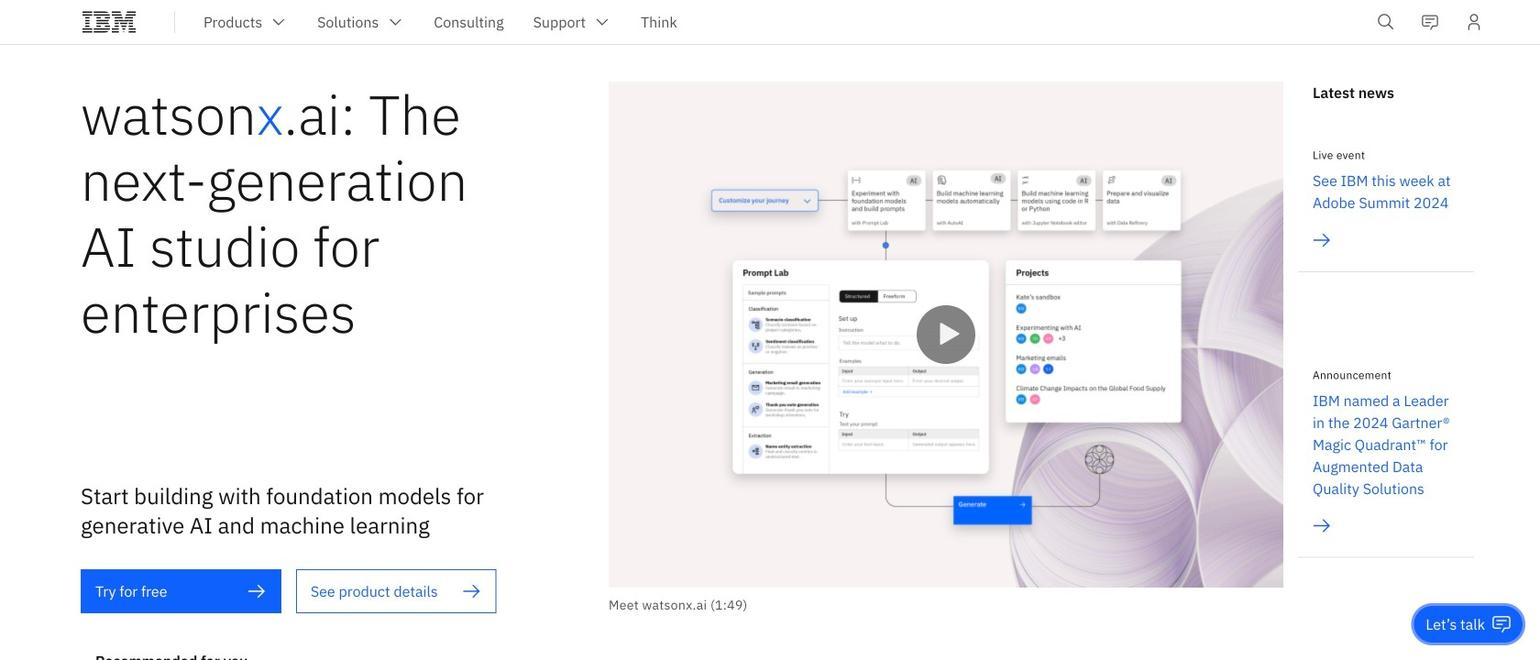Task type: locate. For each thing, give the bounding box(es) containing it.
let's talk element
[[1427, 615, 1486, 635]]



Task type: vqa. For each thing, say whether or not it's contained in the screenshot.
Your privacy choices element
no



